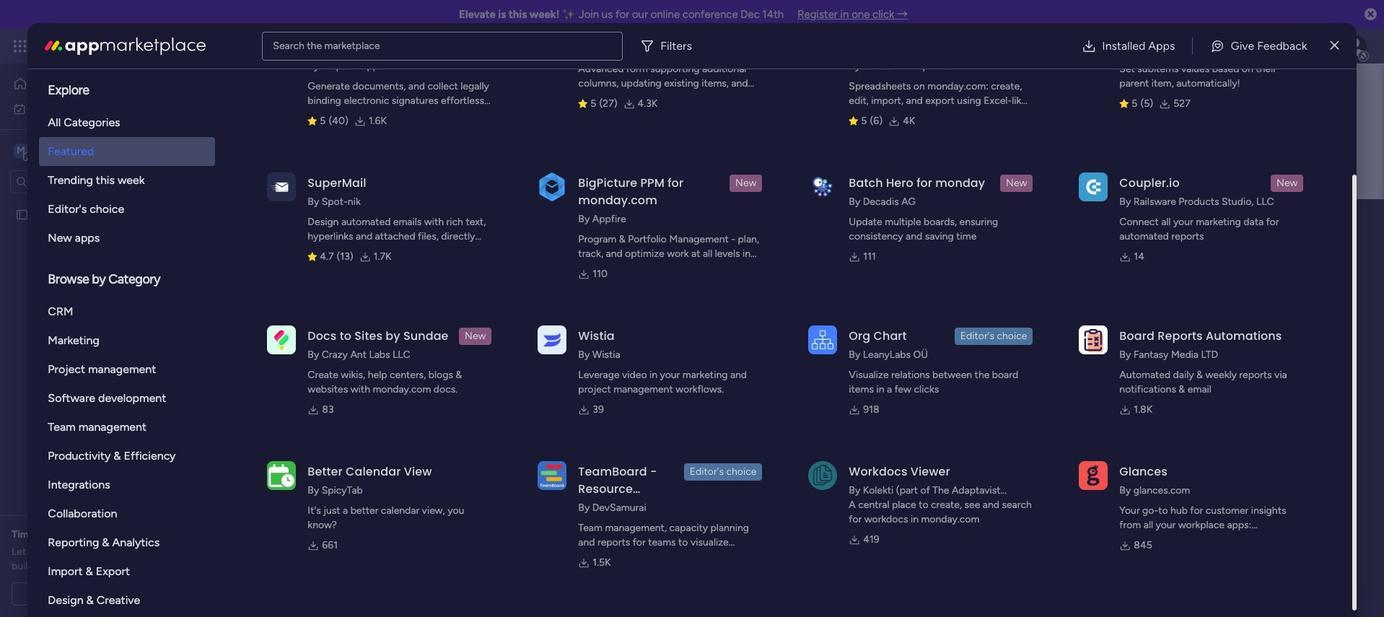 Task type: vqa. For each thing, say whether or not it's contained in the screenshot.
Import
yes



Task type: describe. For each thing, give the bounding box(es) containing it.
trending
[[48, 173, 93, 187]]

app logo image for by crazy ant labs llc
[[267, 325, 296, 354]]

your go-to hub for customer insights from all your workplace apps: quickbooks, pipedrive, hubspot, xero, stripe, mailchimp, and more.
[[1120, 505, 1292, 560]]

visualize relations between the board items in a few clicks
[[849, 369, 1019, 396]]

1.7k
[[374, 250, 392, 263]]

customer
[[1206, 505, 1249, 517]]

0 horizontal spatial choice
[[90, 202, 124, 216]]

& left 'what'
[[102, 536, 109, 549]]

ppm
[[641, 175, 665, 191]]

schedule a meeting button
[[12, 582, 173, 606]]

editor's for teamboard - resource planning
[[690, 466, 724, 478]]

hubspot,
[[1225, 533, 1267, 546]]

new for bigpicture ppm for monday.com
[[736, 177, 757, 189]]

app logo image for by spicytab
[[267, 461, 296, 490]]

of inside time for an expert review let our experts review what you've built so far. free of charge
[[86, 560, 96, 572]]

a inside it's just a better calendar view, you know?
[[343, 505, 348, 517]]

by inside supermail by spot-nik
[[308, 196, 319, 208]]

0 vertical spatial by
[[92, 271, 106, 287]]

set
[[1120, 63, 1135, 75]]

editor's for org chart
[[961, 330, 995, 342]]

time
[[957, 230, 977, 243]]

category
[[108, 271, 160, 287]]

39
[[593, 403, 604, 416]]

development
[[98, 391, 166, 405]]

leanylabs
[[863, 349, 911, 361]]

m
[[17, 144, 25, 156]]

your inside generate documents, and collect legally binding electronic signatures effortlessly from your monday.com boards
[[332, 109, 352, 121]]

and inside the your go-to hub for customer insights from all your workplace apps: quickbooks, pipedrive, hubspot, xero, stripe, mailchimp, and more.
[[1203, 548, 1220, 560]]

it's
[[308, 505, 321, 517]]

attached
[[375, 230, 415, 243]]

to inside a central place to create, see and search for workdocs in monday.com
[[919, 499, 929, 511]]

hybrid
[[632, 262, 661, 274]]

reporting
[[48, 536, 99, 549]]

Search in workspace field
[[30, 173, 121, 190]]

management,
[[605, 522, 667, 534]]

by railsware products studio, llc
[[1120, 196, 1274, 208]]

llc for docs to sites by sundae
[[393, 349, 410, 361]]

app logo image for by wistia
[[538, 325, 567, 354]]

by down "docs"
[[308, 349, 319, 361]]

main workspace inside workspace selection element
[[33, 143, 118, 157]]

661
[[322, 539, 338, 551]]

monday work management
[[64, 38, 224, 54]]

existing
[[664, 77, 699, 90]]

charge
[[98, 560, 129, 572]]

your inside connect all your marketing data for automated reports
[[1174, 216, 1194, 228]]

integrations
[[48, 478, 110, 492]]

app logo image for by fantasy media ltd
[[1079, 325, 1108, 354]]

register in one click → link
[[798, 8, 908, 21]]

a inside visualize relations between the board items in a few clicks
[[887, 383, 892, 396]]

hero
[[886, 175, 914, 191]]

- inside "teamboard - resource planning"
[[650, 463, 657, 480]]

viewer
[[911, 463, 950, 480]]

calendar
[[381, 505, 419, 517]]

crazy
[[322, 349, 348, 361]]

5 for 5 (40)
[[320, 115, 326, 127]]

effortlessly
[[441, 95, 492, 107]]

item,
[[1152, 77, 1174, 90]]

all inside program & portfolio management - plan, track, and optimize work at all levels in any agile or hybrid framework
[[703, 248, 713, 260]]

& inside 'create wikis, help centers, blogs & websites with monday.com docs.'
[[456, 369, 462, 381]]

so
[[34, 560, 45, 572]]

brad klo image
[[1344, 35, 1367, 58]]

board
[[1120, 328, 1155, 344]]

notifications
[[1120, 383, 1176, 396]]

automated inside the design automated emails with rich text, hyperlinks and attached files, directly from monday.com
[[341, 216, 391, 228]]

reports inside connect all your marketing data for automated reports
[[1172, 230, 1204, 243]]

give feedback button
[[1199, 31, 1319, 60]]

boards,
[[924, 216, 957, 228]]

(13)
[[337, 250, 353, 263]]

features.
[[849, 109, 889, 121]]

& left creative
[[86, 593, 94, 607]]

in inside leverage video in your marketing and project management workflows.
[[650, 369, 658, 381]]

app logo image for by glances.com
[[1079, 461, 1108, 490]]

design for design automated emails with rich text, hyperlinks and attached files, directly from monday.com
[[308, 216, 339, 228]]

team for team management, capacity planning and reports for teams to visualize projects and team's time.
[[578, 522, 603, 534]]

apps:
[[1227, 519, 1252, 531]]

main inside workspace selection element
[[33, 143, 59, 157]]

crm
[[48, 305, 73, 318]]

program & portfolio management - plan, track, and optimize work at all levels in any agile or hybrid framework
[[578, 233, 759, 274]]

what
[[114, 546, 137, 558]]

1 vertical spatial this
[[96, 173, 115, 187]]

railsware
[[1134, 196, 1176, 208]]

teamboard
[[578, 463, 647, 480]]

1 horizontal spatial this
[[481, 326, 498, 338]]

all categories
[[48, 115, 120, 129]]

emails
[[393, 216, 422, 228]]

monday.com inside a central place to create, see and search for workdocs in monday.com
[[921, 513, 980, 525]]

automated
[[1120, 369, 1171, 381]]

for right us
[[616, 8, 630, 21]]

by down search the marketplace
[[308, 60, 319, 72]]

filters button
[[635, 31, 704, 60]]

automated inside connect all your marketing data for automated reports
[[1120, 230, 1169, 243]]

by down batch
[[849, 196, 861, 208]]

to inside the your go-to hub for customer insights from all your workplace apps: quickbooks, pipedrive, hubspot, xero, stripe, mailchimp, and more.
[[1159, 505, 1168, 517]]

your inside leverage video in your marketing and project management workflows.
[[660, 369, 680, 381]]

for right hero
[[917, 175, 933, 191]]

0 vertical spatial review
[[99, 528, 131, 541]]

monday.com inside bigpicture ppm for monday.com
[[578, 192, 657, 209]]

leverage video in your marketing and project management workflows.
[[578, 369, 747, 396]]

reports inside team management, capacity planning and reports for teams to visualize projects and team's time.
[[598, 536, 630, 549]]

track,
[[578, 248, 603, 260]]

by devsamurai
[[578, 502, 646, 514]]

app logo image for by appfire
[[538, 172, 567, 201]]

spreadsheets
[[849, 80, 911, 92]]

& down daily
[[1179, 383, 1185, 396]]

installed
[[1102, 39, 1146, 52]]

4.7
[[320, 250, 334, 263]]

register in one click →
[[798, 8, 908, 21]]

productivity
[[48, 449, 111, 463]]

built
[[12, 560, 31, 572]]

fantasy
[[1134, 349, 1169, 361]]

schedule a meeting
[[47, 588, 137, 600]]

search everything image
[[1262, 39, 1276, 53]]

recently
[[431, 326, 468, 338]]

create, inside a central place to create, see and search for workdocs in monday.com
[[931, 499, 962, 511]]

inbox image
[[1163, 39, 1177, 53]]

teamboard - resource planning
[[578, 463, 657, 515]]

app logo image for by devsamurai
[[538, 461, 567, 490]]

see plans button
[[233, 35, 303, 57]]

0 horizontal spatial oü
[[913, 349, 928, 361]]

search
[[1002, 499, 1032, 511]]

for inside bigpicture ppm for monday.com
[[668, 175, 684, 191]]

and inside a central place to create, see and search for workdocs in monday.com
[[983, 499, 1000, 511]]

in inside visualize relations between the board items in a few clicks
[[877, 383, 885, 396]]

an
[[53, 528, 64, 541]]

management
[[669, 233, 729, 245]]

1 vertical spatial monday
[[936, 175, 985, 191]]

reports
[[1158, 328, 1203, 344]]

team for team management
[[48, 420, 76, 434]]

from inside the your go-to hub for customer insights from all your workplace apps: quickbooks, pipedrive, hubspot, xero, stripe, mailchimp, and more.
[[1120, 519, 1141, 531]]

& inside program & portfolio management - plan, track, and optimize work at all levels in any agile or hybrid framework
[[619, 233, 626, 245]]

new for coupler.io
[[1277, 177, 1298, 189]]

home
[[33, 77, 61, 90]]

1 horizontal spatial our
[[632, 8, 648, 21]]

and inside advanced form supporting additional columns, updating existing items, and conditional filtering
[[731, 77, 748, 90]]

from inside the design automated emails with rich text, hyperlinks and attached files, directly from monday.com
[[308, 245, 329, 257]]

description
[[431, 240, 482, 252]]

and inside spreadsheets on monday.com: create, edit, import, and export using excel-like features.
[[906, 95, 923, 107]]

0 vertical spatial the
[[307, 39, 322, 52]]

join
[[579, 8, 599, 21]]

by decadis ag
[[849, 196, 916, 208]]

monday.com inside the design automated emails with rich text, hyperlinks and attached files, directly from monday.com
[[332, 245, 390, 257]]

advanced
[[578, 63, 624, 75]]

5 for 5 (6)
[[861, 115, 867, 127]]

project management
[[48, 362, 156, 376]]

and inside generate documents, and collect legally binding electronic signatures effortlessly from your monday.com boards
[[408, 80, 425, 92]]

0 vertical spatial this
[[509, 8, 527, 21]]

few
[[895, 383, 912, 396]]

1 horizontal spatial main workspace
[[360, 204, 545, 237]]

far.
[[47, 560, 61, 572]]

import & export
[[48, 564, 130, 578]]

their
[[1256, 63, 1277, 75]]

import,
[[871, 95, 904, 107]]

a central place to create, see and search for workdocs in monday.com
[[849, 499, 1032, 525]]

by down resource
[[578, 502, 590, 514]]

918
[[864, 403, 880, 416]]

see
[[965, 499, 980, 511]]

dec
[[741, 8, 760, 21]]

and inside update multiple boards, ensuring consistency and saving time
[[906, 230, 923, 243]]

5 for 5 (27)
[[591, 97, 596, 110]]

test list box
[[0, 199, 184, 422]]

decadis
[[863, 196, 899, 208]]

mailchimp,
[[1152, 548, 1200, 560]]

& right free
[[85, 564, 93, 578]]

bigpicture ppm for monday.com
[[578, 175, 684, 209]]

categories
[[64, 115, 120, 129]]

0 vertical spatial editor's choice
[[48, 202, 124, 216]]

you inside it's just a better calendar view, you know?
[[448, 505, 464, 517]]

browse
[[48, 271, 89, 287]]



Task type: locate. For each thing, give the bounding box(es) containing it.
at
[[692, 248, 700, 260]]

test link
[[251, 345, 966, 386]]

& right blogs
[[456, 369, 462, 381]]

design for design & creative
[[48, 593, 83, 607]]

optimize
[[625, 248, 665, 260]]

marketing down studio,
[[1196, 216, 1241, 228]]

editor's up capacity at the bottom of the page
[[690, 466, 724, 478]]

team's
[[638, 551, 667, 563]]

5 left (40)
[[320, 115, 326, 127]]

1 vertical spatial editor's
[[961, 330, 995, 342]]

collect
[[428, 80, 458, 92]]

(5)
[[1141, 97, 1154, 110]]

0 vertical spatial on
[[1242, 63, 1254, 75]]

0 horizontal spatial main
[[33, 143, 59, 157]]

any
[[578, 262, 594, 274]]

for down a
[[849, 513, 862, 525]]

0 vertical spatial wistia
[[578, 328, 615, 344]]

1 horizontal spatial you
[[448, 505, 464, 517]]

app logo image left coupler.io
[[1079, 172, 1108, 201]]

0 horizontal spatial design
[[48, 593, 83, 607]]

1 vertical spatial design
[[48, 593, 83, 607]]

all
[[1161, 216, 1171, 228], [703, 248, 713, 260], [1144, 519, 1153, 531]]

online
[[651, 8, 680, 21]]

project
[[578, 383, 611, 396]]

legally
[[461, 80, 489, 92]]

2 horizontal spatial a
[[887, 383, 892, 396]]

0 vertical spatial apps
[[1149, 39, 1175, 52]]

& down appfire
[[619, 233, 626, 245]]

all
[[48, 115, 61, 129]]

create, inside spreadsheets on monday.com: create, edit, import, and export using excel-like features.
[[991, 80, 1022, 92]]

additional
[[702, 63, 747, 75]]

apps up subitems
[[1149, 39, 1175, 52]]

0 horizontal spatial by
[[92, 271, 106, 287]]

design up hyperlinks
[[308, 216, 339, 228]]

5 (27)
[[591, 97, 618, 110]]

1 horizontal spatial all
[[1144, 519, 1153, 531]]

1 vertical spatial llc
[[393, 349, 410, 361]]

apps inside button
[[1149, 39, 1175, 52]]

your inside the your go-to hub for customer insights from all your workplace apps: quickbooks, pipedrive, hubspot, xero, stripe, mailchimp, and more.
[[1156, 519, 1176, 531]]

0 vertical spatial of
[[921, 484, 930, 497]]

2 vertical spatial this
[[481, 326, 498, 338]]

app logo image left org
[[809, 325, 838, 354]]

1 horizontal spatial monday
[[936, 175, 985, 191]]

option
[[0, 201, 184, 204]]

0 horizontal spatial main workspace
[[33, 143, 118, 157]]

to inside team management, capacity planning and reports for teams to visualize projects and team's time.
[[679, 536, 688, 549]]

in down plan,
[[743, 248, 751, 260]]

and inside the design automated emails with rich text, hyperlinks and attached files, directly from monday.com
[[356, 230, 373, 243]]

marketing inside leverage video in your marketing and project management workflows.
[[683, 369, 728, 381]]

in down 'place'
[[911, 513, 919, 525]]

monday.com inside generate documents, and collect legally binding electronic signatures effortlessly from your monday.com boards
[[354, 109, 413, 121]]

0 vertical spatial test
[[34, 208, 53, 221]]

from down your
[[1120, 519, 1141, 531]]

project
[[48, 362, 85, 376]]

this right is at the left top of page
[[509, 8, 527, 21]]

0 vertical spatial from
[[308, 109, 329, 121]]

wistia
[[578, 328, 615, 344], [592, 349, 620, 361]]

in right recently
[[471, 326, 479, 338]]

1 horizontal spatial a
[[343, 505, 348, 517]]

work up home "button" on the top left
[[117, 38, 143, 54]]

text,
[[466, 216, 486, 228]]

search the marketplace
[[273, 39, 380, 52]]

for inside the your go-to hub for customer insights from all your workplace apps: quickbooks, pipedrive, hubspot, xero, stripe, mailchimp, and more.
[[1190, 505, 1203, 517]]

our up the so
[[29, 546, 44, 558]]

0 vertical spatial with
[[424, 216, 444, 228]]

0 horizontal spatial -
[[650, 463, 657, 480]]

spicytab
[[322, 484, 363, 497]]

test left crazy
[[297, 359, 316, 371]]

0 vertical spatial editor's
[[48, 202, 87, 216]]

1 vertical spatial work
[[48, 102, 70, 114]]

1 horizontal spatial by
[[386, 328, 400, 344]]

app logo image left wistia by wistia
[[538, 325, 567, 354]]

wistia by wistia
[[578, 328, 620, 361]]

by up leverage
[[578, 349, 590, 361]]

1 vertical spatial you
[[448, 505, 464, 517]]

5 for 5 (5)
[[1132, 97, 1138, 110]]

editor's choice up planning
[[690, 466, 757, 478]]

resource
[[578, 481, 633, 497]]

by inside board reports automations by fantasy media ltd
[[1120, 349, 1131, 361]]

2 horizontal spatial this
[[509, 8, 527, 21]]

monday.com down see
[[921, 513, 980, 525]]

app logo image left bigpicture
[[538, 172, 567, 201]]

a right just
[[343, 505, 348, 517]]

(part
[[896, 484, 918, 497]]

app logo image left "workdocs"
[[809, 461, 838, 490]]

editor's choice up board
[[961, 330, 1027, 342]]

by inside workdocs viewer by kolekti (part of the adaptavist group)
[[849, 484, 861, 497]]

1 vertical spatial our
[[29, 546, 44, 558]]

test
[[34, 208, 53, 221], [297, 359, 316, 371]]

clicks
[[914, 383, 939, 396]]

for inside time for an expert review let our experts review what you've built so far. free of charge
[[37, 528, 50, 541]]

1 horizontal spatial main
[[360, 204, 416, 237]]

monday.com
[[354, 109, 413, 121], [578, 192, 657, 209], [332, 245, 390, 257], [373, 383, 431, 396], [921, 513, 980, 525]]

1 horizontal spatial marketing
[[1196, 216, 1241, 228]]

for inside team management, capacity planning and reports for teams to visualize projects and team's time.
[[633, 536, 646, 549]]

automated down nik
[[341, 216, 391, 228]]

new for docs to sites by sundae
[[465, 330, 486, 342]]

create,
[[991, 80, 1022, 92], [931, 499, 962, 511]]

wistia up test link
[[578, 328, 615, 344]]

products
[[1179, 196, 1220, 208]]

by inside wistia by wistia
[[578, 349, 590, 361]]

1 vertical spatial wistia
[[592, 349, 620, 361]]

all inside the your go-to hub for customer insights from all your workplace apps: quickbooks, pipedrive, hubspot, xero, stripe, mailchimp, and more.
[[1144, 519, 1153, 531]]

work for monday
[[117, 38, 143, 54]]

time.
[[670, 551, 692, 563]]

1 vertical spatial create,
[[931, 499, 962, 511]]

0 horizontal spatial this
[[96, 173, 115, 187]]

5 (6)
[[861, 115, 883, 127]]

reports inside 'automated daily & weekly reports via notifications & email'
[[1240, 369, 1272, 381]]

0 horizontal spatial on
[[914, 80, 925, 92]]

of left 'the'
[[921, 484, 930, 497]]

for inside a central place to create, see and search for workdocs in monday.com
[[849, 513, 862, 525]]

a inside button
[[92, 588, 97, 600]]

week!
[[530, 8, 560, 21]]

automated down connect
[[1120, 230, 1169, 243]]

0 vertical spatial oü
[[937, 60, 952, 72]]

a
[[887, 383, 892, 396], [343, 505, 348, 517], [92, 588, 97, 600]]

app logo image for by spot-nik
[[267, 172, 296, 201]]

your down hub
[[1156, 519, 1176, 531]]

from down binding
[[308, 109, 329, 121]]

0 horizontal spatial of
[[86, 560, 96, 572]]

team inside team management, capacity planning and reports for teams to visualize projects and team's time.
[[578, 522, 603, 534]]

2 vertical spatial choice
[[726, 466, 757, 478]]

5 left (6)
[[861, 115, 867, 127]]

& left efficiency
[[114, 449, 121, 463]]

1 horizontal spatial -
[[731, 233, 736, 245]]

0 vertical spatial work
[[117, 38, 143, 54]]

with inside the design automated emails with rich text, hyperlinks and attached files, directly from monday.com
[[424, 216, 444, 228]]

capacity
[[669, 522, 708, 534]]

choice up board
[[997, 330, 1027, 342]]

llc for coupler.io
[[1257, 196, 1274, 208]]

Main workspace field
[[357, 204, 1326, 237]]

1 vertical spatial editor's choice
[[961, 330, 1027, 342]]

1 vertical spatial a
[[343, 505, 348, 517]]

1 horizontal spatial work
[[117, 38, 143, 54]]

1 horizontal spatial test
[[297, 359, 316, 371]]

to right 'place'
[[919, 499, 929, 511]]

media
[[1171, 349, 1199, 361]]

by up connect
[[1120, 196, 1131, 208]]

boards
[[415, 109, 446, 121]]

workdocs
[[849, 463, 908, 480]]

the left board
[[975, 369, 990, 381]]

0 vertical spatial a
[[887, 383, 892, 396]]

multiple
[[885, 216, 921, 228]]

with down wikis,
[[351, 383, 370, 396]]

based
[[1212, 63, 1240, 75]]

dapulse x slim image
[[1331, 37, 1339, 54]]

from down hyperlinks
[[308, 245, 329, 257]]

editor's choice for teamboard - resource planning
[[690, 466, 757, 478]]

llc up data
[[1257, 196, 1274, 208]]

websites
[[308, 383, 348, 396]]

of inside workdocs viewer by kolekti (part of the adaptavist group)
[[921, 484, 930, 497]]

invite members image
[[1195, 39, 1209, 53]]

with up files,
[[424, 216, 444, 228]]

the inside visualize relations between the board items in a few clicks
[[975, 369, 990, 381]]

0 horizontal spatial all
[[703, 248, 713, 260]]

1 vertical spatial -
[[650, 463, 657, 480]]

your
[[1120, 505, 1140, 517]]

export
[[96, 564, 130, 578]]

0 vertical spatial you
[[380, 326, 397, 338]]

editor's choice
[[48, 202, 124, 216], [961, 330, 1027, 342], [690, 466, 757, 478]]

my
[[32, 102, 46, 114]]

experts
[[46, 546, 80, 558]]

with inside 'create wikis, help centers, blogs & websites with monday.com docs.'
[[351, 383, 370, 396]]

dashboards
[[325, 326, 377, 338]]

choice for teamboard - resource planning
[[726, 466, 757, 478]]

in down visualize
[[877, 383, 885, 396]]

week
[[118, 173, 145, 187]]

in left the one
[[841, 8, 849, 21]]

1 vertical spatial with
[[351, 383, 370, 396]]

my work
[[32, 102, 70, 114]]

team management, capacity planning and reports for teams to visualize projects and team's time.
[[578, 522, 749, 563]]

relations
[[891, 369, 930, 381]]

board reports automations by fantasy media ltd
[[1120, 328, 1282, 361]]

test inside list box
[[34, 208, 53, 221]]

supporting
[[650, 63, 700, 75]]

app logo image left resource
[[538, 461, 567, 490]]

1 horizontal spatial of
[[921, 484, 930, 497]]

✨
[[562, 8, 576, 21]]

email
[[1188, 383, 1212, 396]]

1 vertical spatial review
[[82, 546, 112, 558]]

files,
[[418, 230, 439, 243]]

0 horizontal spatial editor's
[[48, 202, 87, 216]]

2 horizontal spatial editor's choice
[[961, 330, 1027, 342]]

wikis,
[[341, 369, 365, 381]]

for inside connect all your marketing data for automated reports
[[1266, 216, 1279, 228]]

0 vertical spatial main workspace
[[33, 143, 118, 157]]

the
[[933, 484, 950, 497]]

by up it's
[[308, 484, 319, 497]]

monday.com down centers, on the bottom of page
[[373, 383, 431, 396]]

export
[[925, 95, 955, 107]]

0 vertical spatial monday
[[64, 38, 114, 54]]

1 vertical spatial main
[[360, 204, 416, 237]]

0 horizontal spatial monday
[[64, 38, 114, 54]]

(6)
[[870, 115, 883, 127]]

1 vertical spatial all
[[703, 248, 713, 260]]

monday.com down bigpicture
[[578, 192, 657, 209]]

0 horizontal spatial a
[[92, 588, 97, 600]]

apps marketplace image
[[45, 37, 206, 54]]

choice down trending this week
[[90, 202, 124, 216]]

app logo image for by decadis ag
[[809, 172, 838, 201]]

14th
[[763, 8, 784, 21]]

add
[[359, 240, 377, 252]]

- right teamboard
[[650, 463, 657, 480]]

between
[[933, 369, 972, 381]]

work inside button
[[48, 102, 70, 114]]

chart
[[874, 328, 907, 344]]

by crazy ant labs llc
[[308, 349, 410, 361]]

1 vertical spatial main workspace
[[360, 204, 545, 237]]

by up your
[[1120, 484, 1131, 497]]

help image
[[1293, 39, 1308, 53]]

team down 'planning'
[[578, 522, 603, 534]]

teams
[[648, 536, 676, 549]]

by down board
[[1120, 349, 1131, 361]]

2 vertical spatial work
[[667, 248, 689, 260]]

apps image
[[1226, 39, 1241, 53]]

4k
[[903, 115, 916, 127]]

management
[[146, 38, 224, 54], [88, 362, 156, 376], [614, 383, 673, 396], [78, 420, 147, 434]]

this right recently
[[481, 326, 498, 338]]

0 vertical spatial our
[[632, 8, 648, 21]]

0 vertical spatial marketing
[[1196, 216, 1241, 228]]

test right public board icon at top left
[[34, 208, 53, 221]]

our left the online
[[632, 8, 648, 21]]

110
[[593, 268, 608, 280]]

to left hub
[[1159, 505, 1168, 517]]

the right search in the left of the page
[[307, 39, 322, 52]]

workdocs viewer by kolekti (part of the adaptavist group)
[[849, 463, 1001, 511]]

1 horizontal spatial editor's choice
[[690, 466, 757, 478]]

0 horizontal spatial our
[[29, 546, 44, 558]]

by leanylabs oü
[[849, 349, 928, 361]]

public board image
[[15, 208, 29, 221]]

1 vertical spatial from
[[308, 245, 329, 257]]

by up program at the left of the page
[[578, 213, 590, 225]]

0 horizontal spatial create,
[[931, 499, 962, 511]]

a left 'few'
[[887, 383, 892, 396]]

on left their
[[1242, 63, 1254, 75]]

and inside leverage video in your marketing and project management workflows.
[[730, 369, 747, 381]]

connect
[[1120, 216, 1159, 228]]

marketing inside connect all your marketing data for automated reports
[[1196, 216, 1241, 228]]

0 horizontal spatial with
[[351, 383, 370, 396]]

monday up ensuring
[[936, 175, 985, 191]]

(40)
[[329, 115, 349, 127]]

2 vertical spatial editor's
[[690, 466, 724, 478]]

on inside set subitems values based on their parent item, automatically!
[[1242, 63, 1254, 75]]

to up crazy
[[340, 328, 352, 344]]

main
[[33, 143, 59, 157], [360, 204, 416, 237]]

app logo image for by leanylabs oü
[[809, 325, 838, 354]]

0 vertical spatial reports
[[1172, 230, 1204, 243]]

docs to sites by sundae
[[308, 328, 449, 344]]

main right workspace icon at the left top of page
[[33, 143, 59, 157]]

just
[[324, 505, 340, 517]]

you up labs
[[380, 326, 397, 338]]

monday.com down hyperlinks
[[332, 245, 390, 257]]

this
[[509, 8, 527, 21], [96, 173, 115, 187], [481, 326, 498, 338]]

in right video on the left bottom
[[650, 369, 658, 381]]

parent
[[1120, 77, 1149, 90]]

0 horizontal spatial apps
[[360, 60, 384, 72]]

0 horizontal spatial you
[[380, 326, 397, 338]]

- inside program & portfolio management - plan, track, and optimize work at all levels in any agile or hybrid framework
[[731, 233, 736, 245]]

in inside program & portfolio management - plan, track, and optimize work at all levels in any agile or hybrid framework
[[743, 248, 751, 260]]

see
[[252, 40, 270, 52]]

0 vertical spatial create,
[[991, 80, 1022, 92]]

0 horizontal spatial llc
[[393, 349, 410, 361]]

monday.com down the electronic
[[354, 109, 413, 121]]

0 vertical spatial automated
[[341, 216, 391, 228]]

by inside better calendar view by spicytab
[[308, 484, 319, 497]]

and inside program & portfolio management - plan, track, and optimize work at all levels in any agile or hybrid framework
[[606, 248, 623, 260]]

app logo image left spot-
[[267, 172, 296, 201]]

2 vertical spatial editor's choice
[[690, 466, 757, 478]]

our inside time for an expert review let our experts review what you've built so far. free of charge
[[29, 546, 44, 558]]

1 horizontal spatial automated
[[1120, 230, 1169, 243]]

by inside glances by glances.com
[[1120, 484, 1131, 497]]

by left stiltsoft
[[849, 60, 861, 72]]

1 horizontal spatial the
[[975, 369, 990, 381]]

oü up monday.com:
[[937, 60, 952, 72]]

choice up planning
[[726, 466, 757, 478]]

work inside program & portfolio management - plan, track, and optimize work at all levels in any agile or hybrid framework
[[667, 248, 689, 260]]

select product image
[[13, 39, 27, 53]]

on
[[1242, 63, 1254, 75], [914, 80, 925, 92]]

editor's choice for org chart
[[961, 330, 1027, 342]]

0 horizontal spatial editor's choice
[[48, 202, 124, 216]]

ltd
[[1201, 349, 1218, 361]]

meeting
[[99, 588, 137, 600]]

create, up 'excel-'
[[991, 80, 1022, 92]]

for up workplace
[[1190, 505, 1203, 517]]

work up all
[[48, 102, 70, 114]]

wistia up leverage
[[592, 349, 620, 361]]

all right at
[[703, 248, 713, 260]]

elevate
[[459, 8, 496, 21]]

1 vertical spatial on
[[914, 80, 925, 92]]

419
[[864, 533, 880, 546]]

design down import
[[48, 593, 83, 607]]

from inside generate documents, and collect legally binding electronic signatures effortlessly from your monday.com boards
[[308, 109, 329, 121]]

0 horizontal spatial team
[[48, 420, 76, 434]]

llc up centers, on the bottom of page
[[393, 349, 410, 361]]

2 horizontal spatial work
[[667, 248, 689, 260]]

1 horizontal spatial llc
[[1257, 196, 1274, 208]]

this left week
[[96, 173, 115, 187]]

review up 'what'
[[99, 528, 131, 541]]

1 horizontal spatial oü
[[937, 60, 952, 72]]

your down binding
[[332, 109, 352, 121]]

for right data
[[1266, 216, 1279, 228]]

1 horizontal spatial create,
[[991, 80, 1022, 92]]

on down europe
[[914, 80, 925, 92]]

app logo image for by kolekti (part of the adaptavist group)
[[809, 461, 838, 490]]

→
[[897, 8, 908, 21]]

in inside a central place to create, see and search for workdocs in monday.com
[[911, 513, 919, 525]]

by down org
[[849, 349, 861, 361]]

work for my
[[48, 102, 70, 114]]

workspace image
[[14, 143, 28, 158]]

5 (40)
[[320, 115, 349, 127]]

on inside spreadsheets on monday.com: create, edit, import, and export using excel-like features.
[[914, 80, 925, 92]]

editor's
[[48, 202, 87, 216], [961, 330, 995, 342], [690, 466, 724, 478]]

1 horizontal spatial choice
[[726, 466, 757, 478]]

app logo image up main workspace field on the top of the page
[[809, 172, 838, 201]]

design inside the design automated emails with rich text, hyperlinks and attached files, directly from monday.com
[[308, 216, 339, 228]]

workspace selection element
[[14, 142, 121, 161]]

reports left via
[[1240, 369, 1272, 381]]

for left an
[[37, 528, 50, 541]]

management inside leverage video in your marketing and project management workflows.
[[614, 383, 673, 396]]

choice for org chart
[[997, 330, 1027, 342]]

app logo image for by railsware products studio, llc
[[1079, 172, 1108, 201]]

your up workflows.
[[660, 369, 680, 381]]

all inside connect all your marketing data for automated reports
[[1161, 216, 1171, 228]]

the
[[307, 39, 322, 52], [975, 369, 990, 381]]

0 horizontal spatial reports
[[598, 536, 630, 549]]

add to favorites image
[[932, 358, 947, 372]]

new for batch hero for monday
[[1006, 177, 1027, 189]]

1 vertical spatial marketing
[[683, 369, 728, 381]]

& up email
[[1197, 369, 1203, 381]]

notifications image
[[1131, 39, 1145, 53]]

nik
[[348, 196, 361, 208]]

1 vertical spatial automated
[[1120, 230, 1169, 243]]

explore
[[48, 82, 89, 98]]

editor's down search in workspace field
[[48, 202, 87, 216]]

1 vertical spatial oü
[[913, 349, 928, 361]]

main workspace down all categories
[[33, 143, 118, 157]]

visualize
[[849, 369, 889, 381]]

values
[[1182, 63, 1210, 75]]

apps up documents,
[[360, 60, 384, 72]]

1 horizontal spatial apps
[[1149, 39, 1175, 52]]

by up a
[[849, 484, 861, 497]]

and
[[731, 77, 748, 90], [408, 80, 425, 92], [906, 95, 923, 107], [356, 230, 373, 243], [906, 230, 923, 243], [606, 248, 623, 260], [306, 326, 323, 338], [730, 369, 747, 381], [983, 499, 1000, 511], [578, 536, 595, 549], [1203, 548, 1220, 560], [618, 551, 635, 563]]

app logo image
[[809, 172, 838, 201], [267, 172, 296, 201], [538, 172, 567, 201], [1079, 172, 1108, 201], [267, 325, 296, 354], [538, 325, 567, 354], [809, 325, 838, 354], [1079, 325, 1108, 354], [809, 461, 838, 490], [267, 461, 296, 490], [538, 461, 567, 490], [1079, 461, 1108, 490]]

2 vertical spatial a
[[92, 588, 97, 600]]

monday.com inside 'create wikis, help centers, blogs & websites with monday.com docs.'
[[373, 383, 431, 396]]



